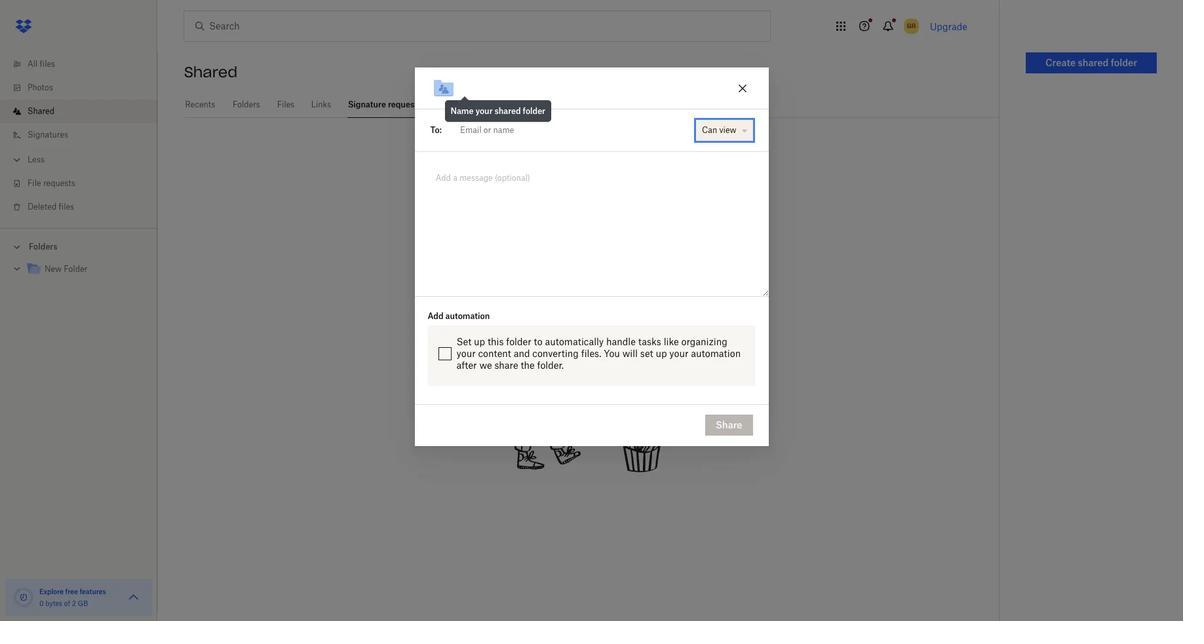 Task type: vqa. For each thing, say whether or not it's contained in the screenshot.
All files
yes



Task type: locate. For each thing, give the bounding box(es) containing it.
folder for set up this folder to automatically handle tasks like organizing your content and converting files. you will set up your automation after we share the folder.
[[506, 336, 532, 347]]

0 horizontal spatial automation
[[446, 311, 490, 321]]

signature
[[483, 165, 554, 183]]

folder.
[[537, 360, 564, 371]]

requests inside tab list
[[388, 100, 422, 110]]

requests
[[388, 100, 422, 110], [558, 165, 625, 183], [43, 178, 75, 188]]

0 horizontal spatial shared
[[495, 106, 521, 116]]

illustration of an empty shelf image
[[488, 279, 685, 476]]

1 horizontal spatial files
[[59, 202, 74, 212]]

folders
[[233, 100, 260, 110], [29, 242, 57, 252]]

shared
[[184, 63, 238, 81], [28, 106, 54, 116]]

automation
[[446, 311, 490, 321], [691, 348, 741, 359]]

1 vertical spatial up
[[656, 348, 667, 359]]

your
[[476, 106, 493, 116], [457, 348, 476, 359], [670, 348, 689, 359]]

signature requests link
[[348, 92, 422, 116]]

all
[[28, 59, 38, 69]]

folder
[[64, 264, 87, 274]]

folder
[[1111, 57, 1138, 68], [523, 106, 546, 116], [506, 336, 532, 347]]

photos
[[28, 83, 53, 92]]

no
[[459, 165, 479, 183]]

automation down organizing
[[691, 348, 741, 359]]

after
[[457, 360, 477, 371]]

to:
[[431, 125, 442, 135]]

folder inside set up this folder to automatically handle tasks like organizing your content and converting files. you will set up your automation after we share the folder.
[[506, 336, 532, 347]]

like
[[664, 336, 679, 347]]

None field
[[442, 117, 693, 143]]

deleted
[[28, 202, 57, 212]]

1 vertical spatial automation
[[691, 348, 741, 359]]

will
[[623, 348, 638, 359]]

0 horizontal spatial files
[[40, 59, 55, 69]]

shared
[[1078, 57, 1109, 68], [495, 106, 521, 116]]

signatures link
[[10, 123, 157, 147]]

1 horizontal spatial shared
[[184, 63, 238, 81]]

explore
[[39, 588, 64, 596]]

2
[[72, 600, 76, 608]]

upgrade
[[930, 21, 968, 32]]

new folder
[[45, 264, 87, 274]]

0 vertical spatial folder
[[1111, 57, 1138, 68]]

1 horizontal spatial requests
[[388, 100, 422, 110]]

folders button
[[0, 237, 157, 256]]

content
[[478, 348, 511, 359]]

can view button
[[697, 120, 753, 141]]

your down like
[[670, 348, 689, 359]]

folder up contact name field
[[523, 106, 546, 116]]

tab list containing recents
[[184, 92, 999, 118]]

0
[[39, 600, 44, 608]]

1 vertical spatial files
[[59, 202, 74, 212]]

tab list
[[184, 92, 999, 118]]

files right deleted
[[59, 202, 74, 212]]

0 vertical spatial folders
[[233, 100, 260, 110]]

0 horizontal spatial up
[[474, 336, 485, 347]]

gb
[[78, 600, 88, 608]]

photos link
[[10, 76, 157, 100]]

0 horizontal spatial shared
[[28, 106, 54, 116]]

requests right the file
[[43, 178, 75, 188]]

less image
[[10, 153, 24, 167]]

0 horizontal spatial requests
[[43, 178, 75, 188]]

requests left in
[[558, 165, 625, 183]]

less
[[28, 155, 45, 165]]

quota usage element
[[13, 588, 34, 609]]

files right all
[[40, 59, 55, 69]]

bytes
[[46, 600, 62, 608]]

handle
[[607, 336, 636, 347]]

sharing modal dialog
[[415, 67, 769, 551]]

share
[[495, 360, 518, 371]]

requests inside list
[[43, 178, 75, 188]]

1 horizontal spatial shared
[[1078, 57, 1109, 68]]

1 vertical spatial shared
[[495, 106, 521, 116]]

up
[[474, 336, 485, 347], [656, 348, 667, 359]]

converting
[[533, 348, 579, 359]]

set
[[457, 336, 472, 347]]

folders up new
[[29, 242, 57, 252]]

folder up "and"
[[506, 336, 532, 347]]

this
[[488, 336, 504, 347]]

explore free features 0 bytes of 2 gb
[[39, 588, 106, 608]]

recents link
[[184, 92, 216, 116]]

1 vertical spatial folders
[[29, 242, 57, 252]]

upgrade link
[[930, 21, 968, 32]]

1 vertical spatial folder
[[523, 106, 546, 116]]

folder right create
[[1111, 57, 1138, 68]]

files
[[40, 59, 55, 69], [59, 202, 74, 212]]

folder for name your shared folder
[[523, 106, 546, 116]]

folders left the files
[[233, 100, 260, 110]]

add automation
[[428, 311, 490, 321]]

0 vertical spatial files
[[40, 59, 55, 69]]

file requests
[[28, 178, 75, 188]]

shared right name
[[495, 106, 521, 116]]

signatures
[[28, 130, 68, 140]]

files inside 'link'
[[59, 202, 74, 212]]

list
[[0, 45, 157, 228]]

1 horizontal spatial folders
[[233, 100, 260, 110]]

requests right 'signature'
[[388, 100, 422, 110]]

1 horizontal spatial automation
[[691, 348, 741, 359]]

free
[[65, 588, 78, 596]]

1 vertical spatial shared
[[28, 106, 54, 116]]

automation up set
[[446, 311, 490, 321]]

progress
[[648, 165, 714, 183]]

files
[[277, 100, 295, 110]]

shared right create
[[1078, 57, 1109, 68]]

shared down photos
[[28, 106, 54, 116]]

recents
[[185, 100, 215, 110]]

requests for file requests
[[43, 178, 75, 188]]

tasks
[[639, 336, 662, 347]]

0 vertical spatial shared
[[184, 63, 238, 81]]

0 vertical spatial shared
[[1078, 57, 1109, 68]]

to
[[534, 336, 543, 347]]

shared up recents link
[[184, 63, 238, 81]]

your up after
[[457, 348, 476, 359]]

0 horizontal spatial folders
[[29, 242, 57, 252]]

in
[[630, 165, 643, 183]]

2 vertical spatial folder
[[506, 336, 532, 347]]

0 vertical spatial automation
[[446, 311, 490, 321]]

new folder link
[[26, 261, 147, 279]]



Task type: describe. For each thing, give the bounding box(es) containing it.
you
[[604, 348, 620, 359]]

shared list item
[[0, 100, 157, 123]]

name
[[451, 106, 474, 116]]

shared inside sharing modal "dialog"
[[495, 106, 521, 116]]

list containing all files
[[0, 45, 157, 228]]

create
[[1046, 57, 1076, 68]]

create shared folder button
[[1026, 52, 1157, 73]]

deleted files
[[28, 202, 74, 212]]

0 vertical spatial up
[[474, 336, 485, 347]]

Name your shared folder text field
[[472, 81, 725, 96]]

set
[[641, 348, 654, 359]]

all files
[[28, 59, 55, 69]]

signature
[[348, 100, 386, 110]]

file requests link
[[10, 172, 157, 195]]

automation inside set up this folder to automatically handle tasks like organizing your content and converting files. you will set up your automation after we share the folder.
[[691, 348, 741, 359]]

features
[[80, 588, 106, 596]]

set up this folder to automatically handle tasks like organizing your content and converting files. you will set up your automation after we share the folder.
[[457, 336, 741, 371]]

view
[[720, 125, 737, 135]]

create shared folder
[[1046, 57, 1138, 68]]

files link
[[277, 92, 295, 116]]

dropbox image
[[10, 13, 37, 39]]

folder inside create shared folder button
[[1111, 57, 1138, 68]]

shared link
[[10, 100, 157, 123]]

files.
[[581, 348, 602, 359]]

file
[[28, 178, 41, 188]]

we
[[480, 360, 492, 371]]

links link
[[311, 92, 332, 116]]

deleted files link
[[10, 195, 157, 219]]

can
[[702, 125, 718, 135]]

share button
[[706, 415, 753, 436]]

folders inside button
[[29, 242, 57, 252]]

signature requests
[[348, 100, 422, 110]]

2 horizontal spatial requests
[[558, 165, 625, 183]]

automatically
[[545, 336, 604, 347]]

your right name
[[476, 106, 493, 116]]

shared inside create shared folder button
[[1078, 57, 1109, 68]]

folders inside tab list
[[233, 100, 260, 110]]

shared inside list item
[[28, 106, 54, 116]]

name your shared folder
[[451, 106, 546, 116]]

files for all files
[[40, 59, 55, 69]]

folders link
[[232, 92, 261, 116]]

share
[[716, 420, 743, 431]]

organizing
[[682, 336, 728, 347]]

links
[[311, 100, 331, 110]]

add
[[428, 311, 444, 321]]

the
[[521, 360, 535, 371]]

of
[[64, 600, 70, 608]]

new
[[45, 264, 62, 274]]

requests for signature requests
[[388, 100, 422, 110]]

1 horizontal spatial up
[[656, 348, 667, 359]]

no signature requests in progress
[[459, 165, 714, 183]]

can view
[[702, 125, 737, 135]]

all files link
[[10, 52, 157, 76]]

Contact name field
[[455, 120, 691, 141]]

files for deleted files
[[59, 202, 74, 212]]

and
[[514, 348, 530, 359]]

Add a message (optional) text field
[[431, 168, 753, 198]]



